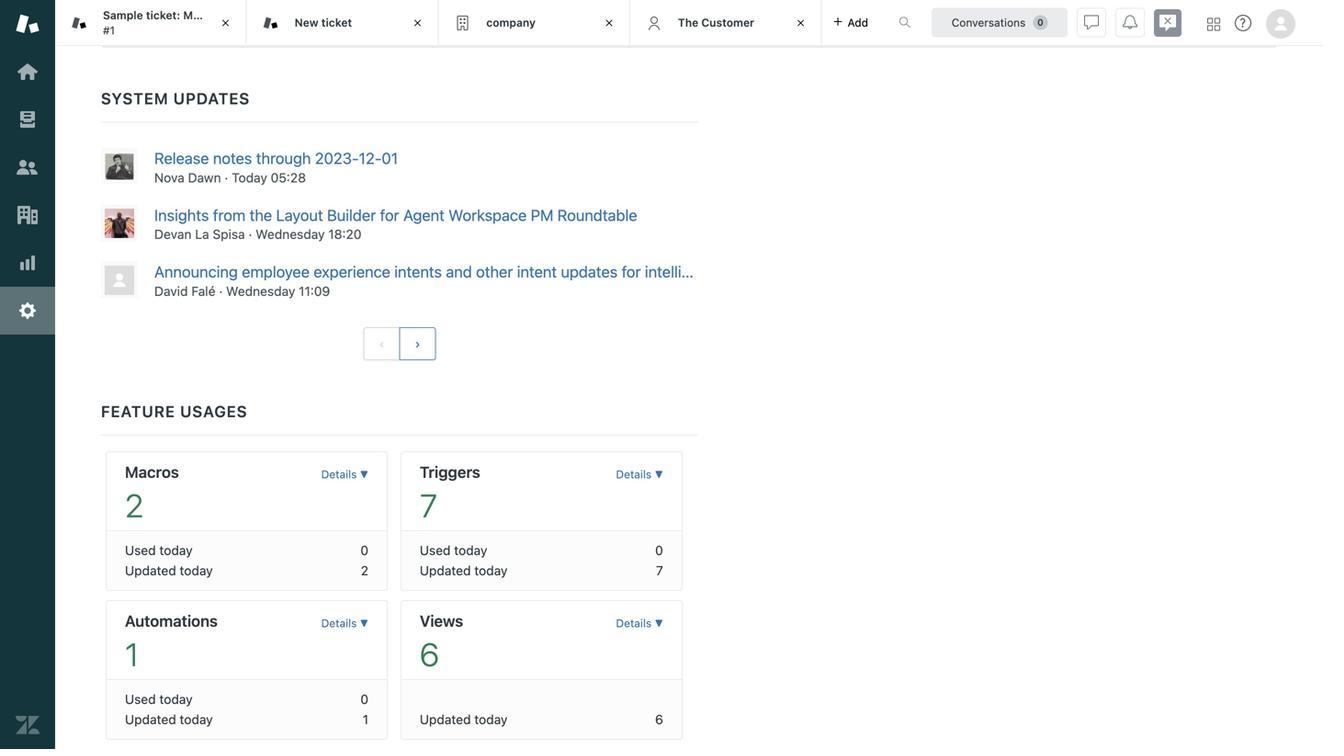 Task type: locate. For each thing, give the bounding box(es) containing it.
▼
[[360, 468, 369, 481], [655, 468, 663, 481], [360, 617, 369, 630], [655, 617, 663, 630]]

zendesk support image
[[16, 12, 40, 36]]

1 close image from the left
[[217, 14, 235, 32]]

0 for 2
[[361, 543, 369, 558]]

ticket inside sample ticket: meet the ticket #1
[[234, 9, 265, 22]]

used
[[125, 543, 156, 558], [420, 543, 451, 558], [125, 692, 156, 707]]

1
[[125, 635, 139, 673], [363, 712, 369, 727]]

today 05:28
[[232, 170, 306, 185]]

details for 7
[[616, 468, 652, 481]]

details for 1
[[321, 617, 357, 630]]

12-
[[359, 149, 382, 167]]

0 vertical spatial for
[[380, 206, 399, 224]]

ticket right meet
[[234, 9, 265, 22]]

automations
[[125, 612, 218, 630]]

close image for new ticket
[[408, 14, 427, 32]]

intent
[[517, 263, 557, 281]]

close image inside tab
[[217, 14, 235, 32]]

insights from the layout builder for agent workspace pm roundtable
[[154, 206, 638, 224]]

2 and from the left
[[761, 263, 788, 281]]

updated up automations
[[125, 563, 176, 578]]

devan
[[154, 227, 192, 242]]

updated down automations 1
[[125, 712, 176, 727]]

ticket
[[234, 9, 265, 22], [322, 16, 352, 29]]

updated today up views
[[420, 563, 508, 578]]

05:28
[[271, 170, 306, 185]]

18:20
[[328, 227, 362, 242]]

0 for 1
[[361, 692, 369, 707]]

details ▼
[[321, 468, 369, 481], [616, 468, 663, 481], [321, 617, 369, 630], [616, 617, 663, 630]]

admin image
[[16, 299, 40, 323]]

6
[[420, 635, 440, 673], [655, 712, 663, 727]]

wednesday for employee
[[226, 283, 295, 299]]

new ticket
[[295, 16, 352, 29]]

close image right meet
[[217, 14, 235, 32]]

‹ button
[[364, 327, 400, 360]]

1 horizontal spatial 7
[[656, 563, 663, 578]]

triggers
[[420, 463, 481, 481]]

nova dawn
[[154, 170, 221, 185]]

›
[[415, 336, 420, 351]]

11:09
[[299, 283, 330, 299]]

details for 2
[[321, 468, 357, 481]]

wednesday down employee
[[226, 283, 295, 299]]

2 close image from the left
[[792, 14, 810, 32]]

get started image
[[16, 60, 40, 84]]

01
[[382, 149, 398, 167]]

customer
[[702, 16, 755, 29]]

tab containing sample ticket: meet the ticket
[[55, 0, 265, 46]]

used today down automations 1
[[125, 692, 193, 707]]

updated up views
[[420, 563, 471, 578]]

1 vertical spatial the
[[250, 206, 272, 224]]

1 horizontal spatial close image
[[600, 14, 619, 32]]

used down automations 1
[[125, 692, 156, 707]]

nova
[[154, 170, 185, 185]]

for left "agent"
[[380, 206, 399, 224]]

wednesday
[[256, 227, 325, 242], [226, 283, 295, 299]]

ticket:
[[146, 9, 180, 22]]

the right from
[[250, 206, 272, 224]]

release
[[154, 149, 209, 167]]

experience
[[314, 263, 391, 281]]

▼ for 7
[[655, 468, 663, 481]]

close image for company tab
[[600, 14, 619, 32]]

and right triage
[[761, 263, 788, 281]]

7
[[420, 486, 438, 524], [656, 563, 663, 578]]

2 close image from the left
[[600, 14, 619, 32]]

used today down triggers 7
[[420, 543, 488, 558]]

0 horizontal spatial close image
[[217, 14, 235, 32]]

1 horizontal spatial 6
[[655, 712, 663, 727]]

wednesday 11:09
[[226, 283, 330, 299]]

used today down macros 2
[[125, 543, 193, 558]]

1 vertical spatial wednesday
[[226, 283, 295, 299]]

close image inside new ticket 'tab'
[[408, 14, 427, 32]]

ticket inside new ticket 'tab'
[[322, 16, 352, 29]]

0 horizontal spatial 6
[[420, 635, 440, 673]]

conversations button
[[932, 8, 1068, 37]]

details ▼ for 2
[[321, 468, 369, 481]]

and left other
[[446, 263, 472, 281]]

other
[[476, 263, 513, 281]]

zendesk chat image
[[1155, 9, 1182, 37]]

0 horizontal spatial 7
[[420, 486, 438, 524]]

today
[[159, 543, 193, 558], [454, 543, 488, 558], [180, 563, 213, 578], [475, 563, 508, 578], [159, 692, 193, 707], [180, 712, 213, 727], [475, 712, 508, 727]]

updates
[[561, 263, 618, 281]]

updated today
[[125, 563, 213, 578], [420, 563, 508, 578], [125, 712, 213, 727], [420, 712, 508, 727]]

0 vertical spatial wednesday
[[256, 227, 325, 242]]

0 horizontal spatial for
[[380, 206, 399, 224]]

0 horizontal spatial and
[[446, 263, 472, 281]]

0 vertical spatial 7
[[420, 486, 438, 524]]

the customer tab
[[630, 0, 822, 46]]

the
[[678, 16, 699, 29]]

updated today up automations
[[125, 563, 213, 578]]

used down triggers 7
[[420, 543, 451, 558]]

and
[[446, 263, 472, 281], [761, 263, 788, 281]]

updated
[[125, 563, 176, 578], [420, 563, 471, 578], [125, 712, 176, 727], [420, 712, 471, 727]]

1 horizontal spatial the
[[250, 206, 272, 224]]

used for 7
[[420, 543, 451, 558]]

0 vertical spatial the
[[213, 9, 231, 22]]

2023-
[[315, 149, 359, 167]]

0 vertical spatial 6
[[420, 635, 440, 673]]

updates
[[173, 89, 250, 108]]

close image
[[217, 14, 235, 32], [600, 14, 619, 32]]

views
[[420, 612, 463, 630]]

used today for 1
[[125, 692, 193, 707]]

agent
[[403, 206, 445, 224]]

0 vertical spatial 1
[[125, 635, 139, 673]]

the
[[213, 9, 231, 22], [250, 206, 272, 224]]

0 horizontal spatial 2
[[125, 486, 143, 524]]

macros 2
[[125, 463, 179, 524]]

company tab
[[439, 0, 630, 46]]

tab
[[55, 0, 265, 46]]

used today
[[125, 543, 193, 558], [420, 543, 488, 558], [125, 692, 193, 707]]

macros
[[125, 463, 179, 481]]

1 vertical spatial 1
[[363, 712, 369, 727]]

1 vertical spatial 2
[[361, 563, 369, 578]]

used down macros 2
[[125, 543, 156, 558]]

notes
[[213, 149, 252, 167]]

0 horizontal spatial the
[[213, 9, 231, 22]]

ticket right new
[[322, 16, 352, 29]]

for right updates
[[622, 263, 641, 281]]

1 close image from the left
[[408, 14, 427, 32]]

1 horizontal spatial 1
[[363, 712, 369, 727]]

1 horizontal spatial and
[[761, 263, 788, 281]]

for
[[380, 206, 399, 224], [622, 263, 641, 281]]

today
[[232, 170, 267, 185]]

1 vertical spatial for
[[622, 263, 641, 281]]

1 horizontal spatial ticket
[[322, 16, 352, 29]]

release notes through 2023-12-01
[[154, 149, 398, 167]]

0 for 7
[[656, 543, 663, 558]]

announcing employee experience intents and other intent updates for intelligent triage and advanced bots
[[154, 263, 895, 281]]

0
[[361, 543, 369, 558], [656, 543, 663, 558], [361, 692, 369, 707]]

close image
[[408, 14, 427, 32], [792, 14, 810, 32]]

triage
[[717, 263, 757, 281]]

pm
[[531, 206, 554, 224]]

updated today down automations 1
[[125, 712, 213, 727]]

close image left 'the'
[[600, 14, 619, 32]]

1 vertical spatial 7
[[656, 563, 663, 578]]

intents
[[395, 263, 442, 281]]

0 horizontal spatial ticket
[[234, 9, 265, 22]]

0 horizontal spatial 1
[[125, 635, 139, 673]]

close image inside the customer tab
[[792, 14, 810, 32]]

updated today for 1
[[125, 712, 213, 727]]

devan la spisa
[[154, 227, 245, 242]]

wednesday down layout
[[256, 227, 325, 242]]

updated for 7
[[420, 563, 471, 578]]

insights
[[154, 206, 209, 224]]

falé
[[191, 283, 216, 299]]

1 inside automations 1
[[125, 635, 139, 673]]

1 horizontal spatial close image
[[792, 14, 810, 32]]

details
[[321, 468, 357, 481], [616, 468, 652, 481], [321, 617, 357, 630], [616, 617, 652, 630]]

2
[[125, 486, 143, 524], [361, 563, 369, 578]]

the right meet
[[213, 9, 231, 22]]

0 vertical spatial 2
[[125, 486, 143, 524]]

company
[[487, 16, 536, 29]]

add
[[848, 16, 869, 29]]

bots
[[864, 263, 895, 281]]

0 horizontal spatial close image
[[408, 14, 427, 32]]

close image inside company tab
[[600, 14, 619, 32]]



Task type: vqa. For each thing, say whether or not it's contained in the screenshot.
second % from left
no



Task type: describe. For each thing, give the bounding box(es) containing it.
get help image
[[1235, 15, 1252, 31]]

1 vertical spatial 6
[[655, 712, 663, 727]]

views image
[[16, 108, 40, 131]]

updated today for 2
[[125, 563, 213, 578]]

tabs tab list
[[55, 0, 880, 46]]

updated today for 7
[[420, 563, 508, 578]]

add button
[[822, 0, 880, 45]]

used today for 2
[[125, 543, 193, 558]]

announcing
[[154, 263, 238, 281]]

zendesk products image
[[1208, 18, 1221, 31]]

‹
[[379, 336, 385, 351]]

automations 1
[[125, 612, 218, 673]]

the inside sample ticket: meet the ticket #1
[[213, 9, 231, 22]]

advanced
[[792, 263, 860, 281]]

intelligent
[[645, 263, 713, 281]]

notifications image
[[1123, 15, 1138, 30]]

2 inside macros 2
[[125, 486, 143, 524]]

layout
[[276, 206, 323, 224]]

zendesk image
[[16, 713, 40, 737]]

customers image
[[16, 155, 40, 179]]

meet
[[183, 9, 211, 22]]

feature usages
[[101, 402, 248, 420]]

reporting image
[[16, 251, 40, 275]]

updated for 2
[[125, 563, 176, 578]]

wednesday for from
[[256, 227, 325, 242]]

▼ for 2
[[360, 468, 369, 481]]

feature
[[101, 402, 176, 420]]

sample ticket: meet the ticket #1
[[103, 9, 265, 37]]

main element
[[0, 0, 55, 749]]

employee
[[242, 263, 310, 281]]

#1
[[103, 24, 115, 37]]

6 inside the views 6
[[420, 635, 440, 673]]

la
[[195, 227, 209, 242]]

▼ for 6
[[655, 617, 663, 630]]

conversations
[[952, 16, 1026, 29]]

from
[[213, 206, 246, 224]]

triggers 7
[[420, 463, 481, 524]]

close image for tab containing sample ticket: meet the ticket
[[217, 14, 235, 32]]

david
[[154, 283, 188, 299]]

wednesday 18:20
[[256, 227, 362, 242]]

used for 1
[[125, 692, 156, 707]]

updated for 1
[[125, 712, 176, 727]]

› button
[[399, 327, 436, 360]]

workspace
[[449, 206, 527, 224]]

the customer
[[678, 16, 755, 29]]

details ▼ for 7
[[616, 468, 663, 481]]

new
[[295, 16, 319, 29]]

1 and from the left
[[446, 263, 472, 281]]

updated down the views 6
[[420, 712, 471, 727]]

details ▼ for 1
[[321, 617, 369, 630]]

dawn
[[188, 170, 221, 185]]

builder
[[327, 206, 376, 224]]

david falé
[[154, 283, 216, 299]]

updated today down the views 6
[[420, 712, 508, 727]]

▼ for 1
[[360, 617, 369, 630]]

through
[[256, 149, 311, 167]]

sample
[[103, 9, 143, 22]]

spisa
[[213, 227, 245, 242]]

system
[[101, 89, 169, 108]]

1 horizontal spatial for
[[622, 263, 641, 281]]

roundtable
[[558, 206, 638, 224]]

button displays agent's chat status as invisible. image
[[1085, 15, 1099, 30]]

organizations image
[[16, 203, 40, 227]]

details ▼ for 6
[[616, 617, 663, 630]]

used today for 7
[[420, 543, 488, 558]]

used for 2
[[125, 543, 156, 558]]

system updates
[[101, 89, 250, 108]]

new ticket tab
[[247, 0, 439, 46]]

views 6
[[420, 612, 463, 673]]

close image for the customer
[[792, 14, 810, 32]]

usages
[[180, 402, 248, 420]]

1 horizontal spatial 2
[[361, 563, 369, 578]]

7 inside triggers 7
[[420, 486, 438, 524]]

details for 6
[[616, 617, 652, 630]]



